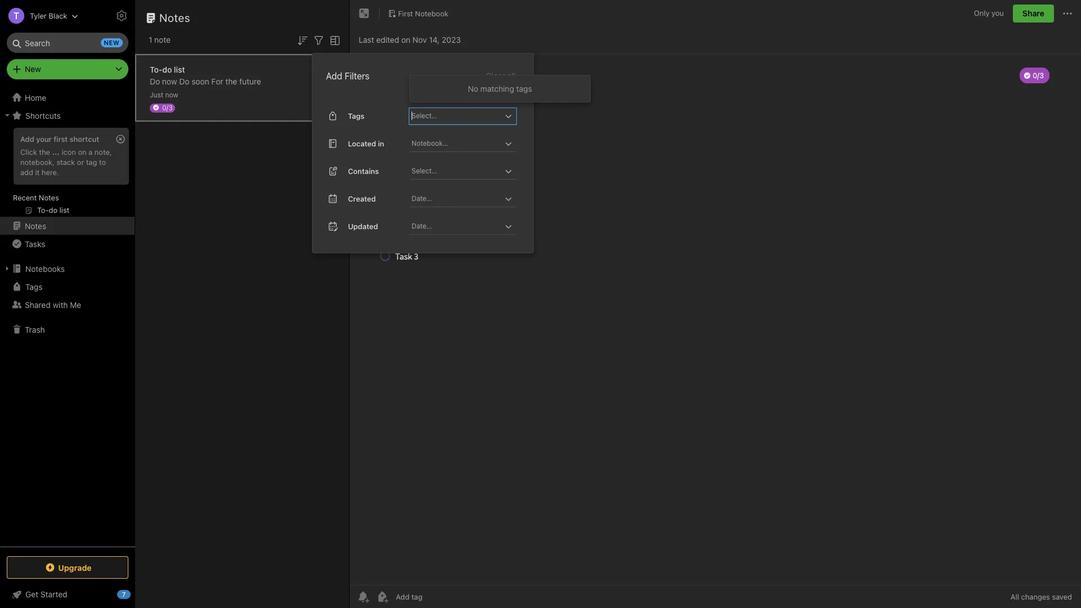 Task type: vqa. For each thing, say whether or not it's contained in the screenshot.
Search Box inside main element
no



Task type: describe. For each thing, give the bounding box(es) containing it.
Search text field
[[15, 33, 121, 53]]

recent notes
[[13, 193, 59, 202]]

now for do
[[162, 76, 177, 86]]

add for add filters
[[326, 71, 342, 81]]

home
[[25, 93, 46, 102]]

do
[[162, 64, 172, 74]]

0/3
[[162, 103, 173, 112]]

new search field
[[15, 33, 123, 53]]

updated
[[348, 222, 378, 231]]

shortcuts button
[[0, 106, 135, 124]]

soon
[[192, 76, 209, 86]]

share
[[1023, 8, 1045, 18]]

contains
[[348, 166, 379, 175]]

first notebook button
[[384, 6, 452, 21]]

add your first shortcut
[[20, 135, 99, 144]]

last
[[359, 35, 374, 44]]

note,
[[95, 148, 112, 157]]

get started
[[25, 590, 67, 599]]

all
[[1011, 593, 1020, 602]]

located in
[[348, 139, 384, 148]]

on inside note window element
[[401, 35, 411, 44]]

0 vertical spatial notes
[[159, 11, 190, 24]]

first
[[54, 135, 68, 144]]

notebooks link
[[0, 260, 135, 278]]

Help and Learning task checklist field
[[0, 586, 135, 604]]

your
[[36, 135, 52, 144]]

changes
[[1022, 593, 1050, 602]]

shared with me
[[25, 300, 81, 310]]

recent
[[13, 193, 37, 202]]

do now do soon for the future
[[150, 76, 261, 86]]

tasks button
[[0, 235, 135, 253]]

stack
[[57, 158, 75, 167]]

tyler
[[30, 11, 47, 20]]

home link
[[0, 88, 135, 106]]

to-do list
[[150, 64, 185, 74]]

trash
[[25, 325, 45, 334]]

notebooks
[[25, 264, 65, 273]]

 input text field for tags
[[411, 108, 502, 124]]

click
[[20, 148, 37, 157]]

first
[[398, 9, 413, 18]]

on inside icon on a note, notebook, stack or tag to add it here.
[[78, 148, 87, 157]]

only
[[974, 9, 990, 18]]

Tags field
[[410, 108, 517, 124]]

just
[[150, 90, 163, 99]]

clear
[[486, 71, 505, 80]]

only you
[[974, 9, 1004, 18]]

tags inside button
[[25, 282, 42, 291]]

with
[[53, 300, 68, 310]]

notebook,
[[20, 158, 55, 167]]

...
[[52, 148, 60, 157]]

add
[[20, 168, 33, 177]]

Add filters field
[[312, 33, 326, 47]]

for
[[211, 76, 223, 86]]

note window element
[[350, 0, 1081, 608]]

1 vertical spatial notes
[[39, 193, 59, 202]]

tyler black
[[30, 11, 67, 20]]

click the ...
[[20, 148, 60, 157]]

matching
[[481, 84, 514, 93]]

expand note image
[[358, 7, 371, 20]]

the inside tree
[[39, 148, 50, 157]]



Task type: locate. For each thing, give the bounding box(es) containing it.
1 horizontal spatial add
[[326, 71, 342, 81]]

nov
[[413, 35, 427, 44]]

add a reminder image
[[357, 590, 370, 604]]

0 vertical spatial add
[[326, 71, 342, 81]]

add for add your first shortcut
[[20, 135, 34, 144]]

new button
[[7, 59, 128, 79]]

1 vertical spatial the
[[39, 148, 50, 157]]

settings image
[[115, 9, 128, 23]]

you
[[992, 9, 1004, 18]]

first notebook
[[398, 9, 449, 18]]

edited
[[376, 35, 399, 44]]

 input text field
[[411, 108, 502, 124], [411, 163, 502, 179]]

on
[[401, 35, 411, 44], [78, 148, 87, 157]]

add up click
[[20, 135, 34, 144]]

1 date… from the top
[[412, 194, 432, 203]]

clear all
[[486, 71, 515, 80]]

Located in field
[[410, 136, 517, 152]]

0 vertical spatial now
[[162, 76, 177, 86]]

shortcut
[[70, 135, 99, 144]]

1 horizontal spatial tags
[[348, 111, 365, 120]]

1 horizontal spatial on
[[401, 35, 411, 44]]

 input text field
[[411, 136, 502, 151]]

1 vertical spatial date…
[[412, 222, 432, 230]]

1 vertical spatial tags
[[25, 282, 42, 291]]

1 vertical spatial on
[[78, 148, 87, 157]]

group
[[0, 124, 135, 221]]

1 note
[[149, 35, 171, 44]]

0 vertical spatial date…
[[412, 194, 432, 203]]

 input text field up  input text field
[[411, 108, 502, 124]]

last edited on nov 14, 2023
[[359, 35, 461, 44]]

the left ...
[[39, 148, 50, 157]]

2  input text field from the top
[[411, 163, 502, 179]]

Account field
[[0, 5, 78, 27]]

located
[[348, 139, 376, 148]]

View options field
[[326, 33, 342, 47]]

 input text field for contains
[[411, 163, 502, 179]]

the right for
[[226, 76, 237, 86]]

just now
[[150, 90, 178, 99]]

a
[[89, 148, 93, 157]]

Note Editor text field
[[350, 54, 1081, 585]]

list
[[174, 64, 185, 74]]

upgrade button
[[7, 557, 128, 579]]

tasks
[[25, 239, 45, 249]]

notes link
[[0, 217, 135, 235]]

add
[[326, 71, 342, 81], [20, 135, 34, 144]]

trash link
[[0, 321, 135, 339]]

shared
[[25, 300, 51, 310]]

7
[[122, 591, 126, 598]]

2 do from the left
[[179, 76, 189, 86]]

tags button
[[0, 278, 135, 296]]

share button
[[1013, 5, 1054, 23]]

0 vertical spatial the
[[226, 76, 237, 86]]

all changes saved
[[1011, 593, 1072, 602]]

date… for created
[[412, 194, 432, 203]]

0 vertical spatial  input text field
[[411, 108, 502, 124]]

upgrade
[[58, 563, 92, 573]]

add inside group
[[20, 135, 34, 144]]

now up 0/3
[[165, 90, 178, 99]]

do down list
[[179, 76, 189, 86]]

all
[[507, 71, 515, 80]]

click to collapse image
[[131, 587, 139, 601]]

add tag image
[[376, 590, 389, 604]]

0 horizontal spatial the
[[39, 148, 50, 157]]

tags
[[348, 111, 365, 120], [25, 282, 42, 291]]

 Date picker field
[[410, 191, 527, 207], [410, 218, 527, 235]]

 date picker field for created
[[410, 191, 527, 207]]

1 horizontal spatial do
[[179, 76, 189, 86]]

add filters image
[[312, 34, 326, 47]]

do down to-
[[150, 76, 160, 86]]

tree containing home
[[0, 88, 135, 546]]

notes inside notes link
[[25, 221, 46, 231]]

add filters
[[326, 71, 370, 81]]

2 vertical spatial notes
[[25, 221, 46, 231]]

add left filters
[[326, 71, 342, 81]]

Contains field
[[410, 163, 517, 180]]

1  input text field from the top
[[411, 108, 502, 124]]

 input text field down  input text field
[[411, 163, 502, 179]]

icon
[[62, 148, 76, 157]]

0 horizontal spatial on
[[78, 148, 87, 157]]

date… for updated
[[412, 222, 432, 230]]

it
[[35, 168, 40, 177]]

notebook
[[415, 9, 449, 18]]

 date picker field for updated
[[410, 218, 527, 235]]

0 horizontal spatial tags
[[25, 282, 42, 291]]

here.
[[42, 168, 59, 177]]

0 vertical spatial  date picker field
[[410, 191, 527, 207]]

on left a
[[78, 148, 87, 157]]

do
[[150, 76, 160, 86], [179, 76, 189, 86]]

notes up note
[[159, 11, 190, 24]]

now for just
[[165, 90, 178, 99]]

tags up shared
[[25, 282, 42, 291]]

saved
[[1052, 593, 1072, 602]]

expand notebooks image
[[3, 264, 12, 273]]

black
[[49, 11, 67, 20]]

 input text field inside tags field
[[411, 108, 502, 124]]

more actions image
[[1061, 7, 1075, 20]]

on left nov
[[401, 35, 411, 44]]

 input text field inside contains field
[[411, 163, 502, 179]]

0 vertical spatial on
[[401, 35, 411, 44]]

new
[[104, 39, 119, 46]]

1  date picker field from the top
[[410, 191, 527, 207]]

2 date… from the top
[[412, 222, 432, 230]]

notes
[[159, 11, 190, 24], [39, 193, 59, 202], [25, 221, 46, 231]]

me
[[70, 300, 81, 310]]

tooltip
[[272, 7, 333, 29]]

or
[[77, 158, 84, 167]]

tag
[[86, 158, 97, 167]]

More actions field
[[1061, 5, 1075, 23]]

icon on a note, notebook, stack or tag to add it here.
[[20, 148, 112, 177]]

clear all button
[[485, 69, 517, 83]]

1 vertical spatial now
[[165, 90, 178, 99]]

shared with me link
[[0, 296, 135, 314]]

Add tag field
[[395, 592, 479, 602]]

1 horizontal spatial the
[[226, 76, 237, 86]]

created
[[348, 194, 376, 203]]

filters
[[345, 71, 370, 81]]

in
[[378, 139, 384, 148]]

0 horizontal spatial add
[[20, 135, 34, 144]]

notes up the tasks
[[25, 221, 46, 231]]

0 horizontal spatial do
[[150, 76, 160, 86]]

to
[[99, 158, 106, 167]]

1 vertical spatial  input text field
[[411, 163, 502, 179]]

future
[[239, 76, 261, 86]]

get
[[25, 590, 38, 599]]

tags
[[516, 84, 532, 93]]

14,
[[429, 35, 440, 44]]

2023
[[442, 35, 461, 44]]

notes right recent
[[39, 193, 59, 202]]

started
[[40, 590, 67, 599]]

group containing add your first shortcut
[[0, 124, 135, 221]]

group inside tree
[[0, 124, 135, 221]]

tree
[[0, 88, 135, 546]]

0 vertical spatial tags
[[348, 111, 365, 120]]

no
[[468, 84, 478, 93]]

shortcuts
[[25, 111, 61, 120]]

new
[[25, 64, 41, 74]]

tags up located
[[348, 111, 365, 120]]

1
[[149, 35, 152, 44]]

to-
[[150, 64, 162, 74]]

now down to-do list on the left of page
[[162, 76, 177, 86]]

1 do from the left
[[150, 76, 160, 86]]

1 vertical spatial  date picker field
[[410, 218, 527, 235]]

note
[[154, 35, 171, 44]]

Sort options field
[[296, 33, 309, 47]]

date…
[[412, 194, 432, 203], [412, 222, 432, 230]]

1 vertical spatial add
[[20, 135, 34, 144]]

2  date picker field from the top
[[410, 218, 527, 235]]

no matching tags
[[468, 84, 532, 93]]



